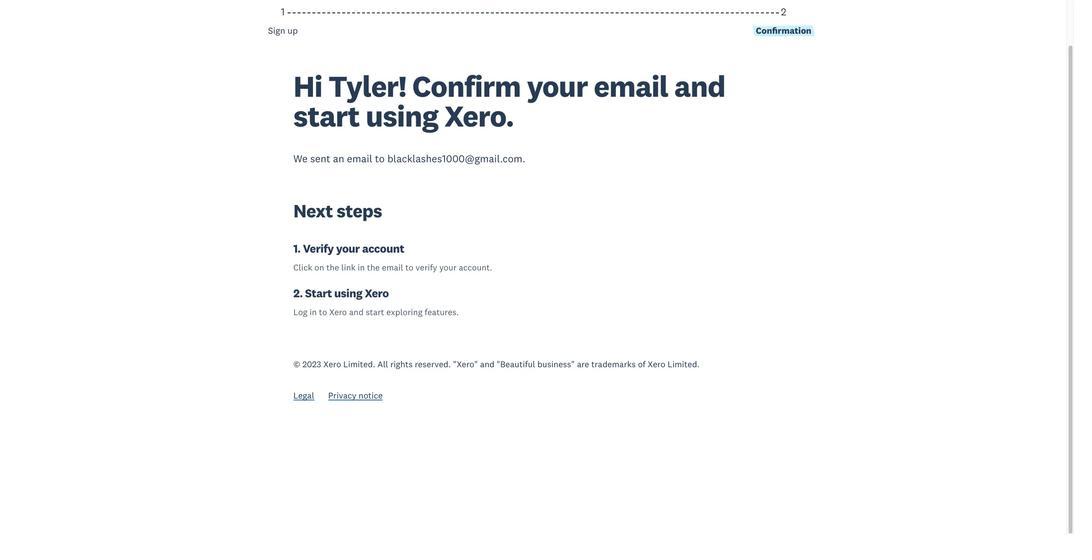 Task type: vqa. For each thing, say whether or not it's contained in the screenshot.
1. VERIFY YOUR ACCOUNT at left top
yes



Task type: describe. For each thing, give the bounding box(es) containing it.
2 vertical spatial and
[[480, 359, 495, 370]]

link
[[341, 262, 356, 273]]

xero right 2023
[[323, 359, 341, 370]]

xero down 2. start using xero
[[329, 307, 347, 318]]

verify
[[416, 262, 437, 273]]

your inside hi tyler! confirm your email and start using xero.
[[527, 67, 588, 105]]

steps group
[[33, 5, 1034, 71]]

0 horizontal spatial email
[[347, 152, 372, 166]]

we
[[293, 152, 308, 166]]

2 the from the left
[[367, 262, 380, 273]]

2
[[781, 5, 786, 18]]

"beautiful
[[497, 359, 535, 370]]

sign up
[[268, 25, 298, 36]]

2. start using xero
[[293, 286, 389, 301]]

legal
[[293, 391, 314, 402]]

1 vertical spatial and
[[349, 307, 364, 318]]

we sent an email to blacklashes1000@gmail.com.
[[293, 152, 525, 166]]

1 the from the left
[[326, 262, 339, 273]]

steps
[[337, 199, 382, 222]]

reserved.
[[415, 359, 451, 370]]

2 limited. from the left
[[668, 359, 700, 370]]

hi
[[293, 67, 322, 105]]

all
[[377, 359, 388, 370]]

start
[[305, 286, 332, 301]]

© 2023 xero limited. all rights reserved. "xero" and "beautiful business" are trademarks of xero limited.
[[293, 359, 700, 370]]

xero up log in to xero and start exploring features.
[[365, 286, 389, 301]]

xero.
[[444, 97, 514, 135]]

2.
[[293, 286, 303, 301]]

sign
[[268, 25, 285, 36]]

click
[[293, 262, 312, 273]]

0 vertical spatial to
[[375, 152, 385, 166]]

tyler!
[[328, 67, 406, 105]]

trademarks
[[591, 359, 636, 370]]

log
[[293, 307, 307, 318]]

hi tyler! confirm your email and start using xero.
[[293, 67, 725, 135]]

1 vertical spatial start
[[366, 307, 384, 318]]

1 vertical spatial your
[[336, 242, 360, 256]]

2023
[[302, 359, 321, 370]]

0 vertical spatial in
[[358, 262, 365, 273]]



Task type: locate. For each thing, give the bounding box(es) containing it.
0 vertical spatial email
[[594, 67, 668, 105]]

0 horizontal spatial limited.
[[343, 359, 375, 370]]

limited. left all
[[343, 359, 375, 370]]

the down account
[[367, 262, 380, 273]]

start inside hi tyler! confirm your email and start using xero.
[[293, 97, 360, 135]]

on
[[315, 262, 324, 273]]

2 horizontal spatial to
[[405, 262, 413, 273]]

and
[[674, 67, 725, 105], [349, 307, 364, 318], [480, 359, 495, 370]]

an
[[333, 152, 344, 166]]

0 horizontal spatial and
[[349, 307, 364, 318]]

0 horizontal spatial in
[[310, 307, 317, 318]]

0 horizontal spatial start
[[293, 97, 360, 135]]

in
[[358, 262, 365, 273], [310, 307, 317, 318]]

the
[[326, 262, 339, 273], [367, 262, 380, 273]]

verify
[[303, 242, 334, 256]]

hi tyler! confirm your email and start using xero. region
[[33, 5, 1034, 318]]

account
[[362, 242, 404, 256]]

notice
[[359, 391, 383, 402]]

1 limited. from the left
[[343, 359, 375, 370]]

limited. right of
[[668, 359, 700, 370]]

to
[[375, 152, 385, 166], [405, 262, 413, 273], [319, 307, 327, 318]]

next steps
[[293, 199, 382, 222]]

click on the link in the email to verify your account.
[[293, 262, 492, 273]]

0 horizontal spatial the
[[326, 262, 339, 273]]

privacy notice link
[[328, 391, 383, 404]]

using up we sent an email to blacklashes1000@gmail.com. at the left
[[366, 97, 438, 135]]

©
[[293, 359, 300, 370]]

2 horizontal spatial your
[[527, 67, 588, 105]]

log in to xero and start exploring features.
[[293, 307, 459, 318]]

sent
[[310, 152, 330, 166]]

1 horizontal spatial start
[[366, 307, 384, 318]]

1 horizontal spatial limited.
[[668, 359, 700, 370]]

using inside hi tyler! confirm your email and start using xero.
[[366, 97, 438, 135]]

privacy notice
[[328, 391, 383, 402]]

0 vertical spatial using
[[366, 97, 438, 135]]

1 horizontal spatial to
[[375, 152, 385, 166]]

1 vertical spatial email
[[347, 152, 372, 166]]

1 vertical spatial to
[[405, 262, 413, 273]]

1 vertical spatial using
[[334, 286, 362, 301]]

to down start
[[319, 307, 327, 318]]

in right link
[[358, 262, 365, 273]]

0 horizontal spatial to
[[319, 307, 327, 318]]

exploring
[[386, 307, 423, 318]]

start
[[293, 97, 360, 135], [366, 307, 384, 318]]

blacklashes1000@gmail.com.
[[387, 152, 525, 166]]

1 horizontal spatial the
[[367, 262, 380, 273]]

2 horizontal spatial email
[[594, 67, 668, 105]]

using
[[366, 97, 438, 135], [334, 286, 362, 301]]

email
[[594, 67, 668, 105], [347, 152, 372, 166], [382, 262, 403, 273]]

1.
[[293, 242, 300, 256]]

business"
[[537, 359, 575, 370]]

email inside hi tyler! confirm your email and start using xero.
[[594, 67, 668, 105]]

your
[[527, 67, 588, 105], [336, 242, 360, 256], [439, 262, 457, 273]]

0 vertical spatial your
[[527, 67, 588, 105]]

0 horizontal spatial using
[[334, 286, 362, 301]]

xero right of
[[648, 359, 665, 370]]

1 horizontal spatial using
[[366, 97, 438, 135]]

2 horizontal spatial and
[[674, 67, 725, 105]]

0 vertical spatial and
[[674, 67, 725, 105]]

1 horizontal spatial email
[[382, 262, 403, 273]]

account.
[[459, 262, 492, 273]]

are
[[577, 359, 589, 370]]

to left verify
[[405, 262, 413, 273]]

to right an
[[375, 152, 385, 166]]

of
[[638, 359, 646, 370]]

start up sent
[[293, 97, 360, 135]]

start left the exploring
[[366, 307, 384, 318]]

1. verify your account
[[293, 242, 404, 256]]

0 vertical spatial start
[[293, 97, 360, 135]]

confirmation
[[756, 25, 811, 36]]

2 vertical spatial your
[[439, 262, 457, 273]]

the right on
[[326, 262, 339, 273]]

up
[[288, 25, 298, 36]]

next
[[293, 199, 333, 222]]

2 vertical spatial to
[[319, 307, 327, 318]]

legal link
[[293, 391, 314, 404]]

2 vertical spatial email
[[382, 262, 403, 273]]

rights
[[390, 359, 413, 370]]

in right log
[[310, 307, 317, 318]]

xero
[[365, 286, 389, 301], [329, 307, 347, 318], [323, 359, 341, 370], [648, 359, 665, 370]]

confirm
[[412, 67, 521, 105]]

limited.
[[343, 359, 375, 370], [668, 359, 700, 370]]

features.
[[425, 307, 459, 318]]

1 horizontal spatial in
[[358, 262, 365, 273]]

and inside hi tyler! confirm your email and start using xero.
[[674, 67, 725, 105]]

1
[[281, 5, 285, 18]]

1 vertical spatial in
[[310, 307, 317, 318]]

"xero"
[[453, 359, 478, 370]]

1 horizontal spatial and
[[480, 359, 495, 370]]

0 horizontal spatial your
[[336, 242, 360, 256]]

privacy
[[328, 391, 356, 402]]

1 horizontal spatial your
[[439, 262, 457, 273]]

using down link
[[334, 286, 362, 301]]



